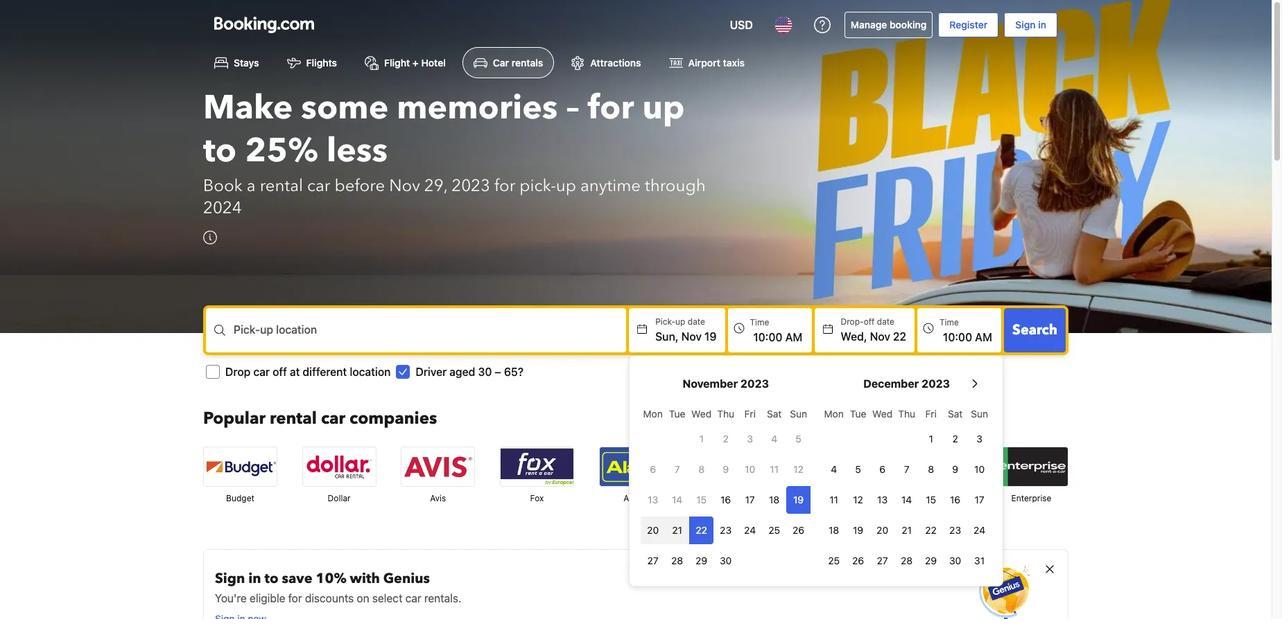 Task type: describe. For each thing, give the bounding box(es) containing it.
with
[[350, 570, 380, 589]]

drop-off date wed, nov 22
[[841, 317, 906, 343]]

1 vertical spatial location
[[350, 366, 391, 379]]

2 for december
[[953, 434, 958, 445]]

memories
[[397, 85, 558, 131]]

budget
[[226, 494, 254, 504]]

hertz logo image
[[896, 448, 969, 487]]

2 November 2023 checkbox
[[714, 426, 738, 454]]

grid for november
[[641, 401, 811, 576]]

31
[[974, 556, 985, 567]]

select
[[372, 593, 403, 606]]

15 December 2023 checkbox
[[919, 487, 943, 515]]

1 November 2023 checkbox
[[689, 426, 714, 454]]

23 for 23 december 2023 checkbox
[[950, 525, 961, 537]]

30 for 30 "option"
[[720, 556, 732, 567]]

22 December 2023 checkbox
[[919, 518, 943, 545]]

flights link
[[276, 47, 348, 79]]

sat for december 2023
[[948, 409, 963, 420]]

in for sign in
[[1038, 19, 1047, 31]]

22 for 22 november 2023 checkbox at the bottom of the page
[[696, 525, 707, 537]]

27 for "27 december 2023" 'option'
[[877, 556, 888, 567]]

you're
[[215, 593, 247, 606]]

save
[[282, 570, 312, 589]]

1 vertical spatial rental
[[270, 408, 317, 431]]

15 for 15 "checkbox"
[[696, 495, 707, 506]]

1 for december
[[929, 434, 933, 445]]

0 horizontal spatial off
[[273, 366, 287, 379]]

thrifty
[[722, 494, 748, 504]]

nov for sun,
[[681, 331, 702, 343]]

car
[[493, 57, 509, 69]]

nov for wed,
[[870, 331, 890, 343]]

28 December 2023 checkbox
[[895, 548, 919, 576]]

2 December 2023 checkbox
[[943, 426, 968, 454]]

discounts
[[305, 593, 354, 606]]

airport
[[688, 57, 721, 69]]

drop car off at different location
[[225, 366, 391, 379]]

fri for december
[[925, 409, 937, 420]]

21 December 2023 checkbox
[[895, 518, 919, 545]]

fox
[[530, 494, 544, 504]]

4 November 2023 checkbox
[[762, 426, 787, 454]]

attractions
[[590, 57, 641, 69]]

10 for 10 november 2023 checkbox
[[745, 464, 755, 476]]

driver aged 30 – 65?
[[416, 366, 524, 379]]

15 November 2023 checkbox
[[689, 487, 714, 515]]

rental inside make some memories – for up to 25% less book a rental car before nov 29, 2023 for pick-up anytime through 2024
[[260, 175, 303, 198]]

28 for 28 checkbox
[[901, 556, 913, 567]]

2024
[[203, 197, 242, 220]]

19 cell
[[787, 484, 811, 515]]

dollar
[[328, 494, 351, 504]]

in for sign in to save 10% with genius you're eligible for discounts on select car rentals.
[[248, 570, 261, 589]]

mon tue wed thu for november
[[643, 409, 734, 420]]

sun,
[[655, 331, 679, 343]]

popular
[[203, 408, 266, 431]]

24 for 24 november 2023 checkbox
[[744, 525, 756, 537]]

through
[[645, 175, 706, 198]]

19 December 2023 checkbox
[[846, 518, 870, 545]]

manage booking
[[851, 19, 927, 31]]

13 for the 13 december 2023 checkbox
[[877, 495, 888, 506]]

7 for 7 checkbox at bottom
[[904, 464, 910, 476]]

25%
[[245, 128, 318, 174]]

to inside sign in to save 10% with genius you're eligible for discounts on select car rentals.
[[265, 570, 278, 589]]

december
[[864, 378, 919, 391]]

airport taxis link
[[658, 47, 756, 79]]

21 for 21 "checkbox"
[[672, 525, 682, 537]]

6 for 6 option
[[880, 464, 886, 476]]

14 December 2023 checkbox
[[895, 487, 919, 515]]

nov inside make some memories – for up to 25% less book a rental car before nov 29, 2023 for pick-up anytime through 2024
[[389, 175, 420, 198]]

+
[[413, 57, 419, 69]]

23 November 2023 checkbox
[[714, 518, 738, 545]]

pick-
[[520, 175, 556, 198]]

10%
[[316, 570, 346, 589]]

25 for "25" checkbox
[[769, 525, 780, 537]]

avis logo image
[[402, 448, 475, 487]]

anytime
[[581, 175, 641, 198]]

12 December 2023 checkbox
[[846, 487, 870, 515]]

sat for november 2023
[[767, 409, 782, 420]]

november
[[683, 378, 738, 391]]

on
[[357, 593, 369, 606]]

20 for 20 checkbox
[[877, 525, 888, 537]]

12 for '12' option
[[794, 464, 804, 476]]

25 December 2023 checkbox
[[822, 548, 846, 576]]

18 for 18 option
[[829, 525, 839, 537]]

4 for 4 checkbox at the bottom of the page
[[831, 464, 837, 476]]

aged
[[450, 366, 475, 379]]

4 for "4 november 2023" option
[[771, 434, 777, 445]]

flights
[[306, 57, 337, 69]]

21 cell
[[665, 515, 689, 545]]

driver
[[416, 366, 447, 379]]

17 December 2023 checkbox
[[968, 487, 992, 515]]

8 for 8 option
[[699, 464, 705, 476]]

20 for the 20 november 2023 option
[[647, 525, 659, 537]]

companies
[[350, 408, 437, 431]]

car rentals link
[[462, 47, 554, 79]]

up up drop car off at different location
[[260, 324, 273, 337]]

26 November 2023 checkbox
[[787, 518, 811, 545]]

31 December 2023 checkbox
[[968, 548, 992, 576]]

28 November 2023 checkbox
[[665, 548, 689, 576]]

2023 for december
[[922, 378, 950, 391]]

drop-
[[841, 317, 864, 328]]

thu for december
[[898, 409, 915, 420]]

manage booking link
[[845, 12, 933, 38]]

1 for november
[[699, 434, 704, 445]]

wed for november
[[692, 409, 712, 420]]

19 inside pick-up date sun, nov 19
[[705, 331, 717, 343]]

– for 65?
[[495, 366, 501, 379]]

sign in to save 10% with genius you're eligible for discounts on select car rentals.
[[215, 570, 462, 606]]

10 December 2023 checkbox
[[968, 457, 992, 484]]

sixt logo image
[[797, 448, 870, 487]]

book
[[203, 175, 243, 198]]

fri for november
[[744, 409, 756, 420]]

attractions link
[[560, 47, 652, 79]]

sun for november 2023
[[790, 409, 807, 420]]

a
[[247, 175, 256, 198]]

enterprise
[[1011, 494, 1052, 504]]

7 December 2023 checkbox
[[895, 457, 919, 484]]

stays link
[[203, 47, 270, 79]]

enterprise logo image
[[995, 448, 1068, 487]]

65?
[[504, 366, 524, 379]]

22 November 2023 checkbox
[[689, 518, 714, 545]]

to inside make some memories – for up to 25% less book a rental car before nov 29, 2023 for pick-up anytime through 2024
[[203, 128, 237, 174]]

register
[[950, 19, 988, 31]]

14 November 2023 checkbox
[[665, 487, 689, 515]]

23 for 23 option
[[720, 525, 732, 537]]

grid for december
[[822, 401, 992, 576]]

24 November 2023 checkbox
[[738, 518, 762, 545]]

airport taxis
[[688, 57, 745, 69]]

december 2023
[[864, 378, 950, 391]]

Pick-up location field
[[234, 331, 626, 348]]

car rentals
[[493, 57, 543, 69]]

12 November 2023 checkbox
[[787, 457, 811, 484]]

mon for december
[[824, 409, 844, 420]]

fox logo image
[[501, 448, 573, 487]]

30 November 2023 checkbox
[[714, 548, 738, 576]]

stays
[[234, 57, 259, 69]]

26 for 26 option
[[793, 525, 805, 537]]

24 for '24 december 2023' checkbox
[[974, 525, 986, 537]]

usd
[[730, 19, 753, 31]]

sign in link
[[1004, 12, 1058, 37]]

2023 inside make some memories – for up to 25% less book a rental car before nov 29, 2023 for pick-up anytime through 2024
[[452, 175, 490, 198]]

pick-up location
[[234, 324, 317, 337]]

16 for 16 option in the right bottom of the page
[[950, 495, 961, 506]]

car right 'drop'
[[253, 366, 270, 379]]

– for for
[[566, 85, 579, 131]]

20 cell
[[641, 515, 665, 545]]

before
[[335, 175, 385, 198]]

search
[[1013, 321, 1058, 340]]

18 December 2023 checkbox
[[822, 518, 846, 545]]

booking
[[890, 19, 927, 31]]

2 horizontal spatial for
[[588, 85, 634, 131]]

13 November 2023 checkbox
[[641, 487, 665, 515]]

13 for the 13 option
[[648, 495, 658, 506]]

8 for the 8 december 2023 option
[[928, 464, 934, 476]]

19 November 2023 checkbox
[[787, 487, 811, 515]]

rentals.
[[424, 593, 462, 606]]

genius
[[383, 570, 430, 589]]

1 December 2023 checkbox
[[919, 426, 943, 454]]

register link
[[939, 12, 999, 37]]

12 for 12 option at the bottom of the page
[[853, 495, 863, 506]]

at
[[290, 366, 300, 379]]

1 vertical spatial for
[[494, 175, 515, 198]]

popular rental car companies
[[203, 408, 437, 431]]

3 for november 2023
[[747, 434, 753, 445]]



Task type: vqa. For each thing, say whether or not it's contained in the screenshot.


Task type: locate. For each thing, give the bounding box(es) containing it.
8 right 7 checkbox at bottom
[[928, 464, 934, 476]]

21 right the 20 november 2023 option
[[672, 525, 682, 537]]

date up november
[[688, 317, 705, 328]]

22 inside checkbox
[[925, 525, 937, 537]]

0 vertical spatial sign
[[1015, 19, 1036, 31]]

budget logo image
[[204, 448, 277, 487]]

0 horizontal spatial 21
[[672, 525, 682, 537]]

0 horizontal spatial fri
[[744, 409, 756, 420]]

24
[[744, 525, 756, 537], [974, 525, 986, 537]]

2 24 from the left
[[974, 525, 986, 537]]

2 right "1" option
[[723, 434, 729, 445]]

0 horizontal spatial mon tue wed thu
[[643, 409, 734, 420]]

1 horizontal spatial 13
[[877, 495, 888, 506]]

16 inside option
[[721, 495, 731, 506]]

0 horizontal spatial 30
[[478, 366, 492, 379]]

30 for '30' "option"
[[949, 556, 961, 567]]

0 horizontal spatial grid
[[641, 401, 811, 576]]

to up book
[[203, 128, 237, 174]]

rental right a
[[260, 175, 303, 198]]

wed,
[[841, 331, 867, 343]]

24 right 23 option
[[744, 525, 756, 537]]

nov right wed,
[[870, 331, 890, 343]]

1 20 from the left
[[647, 525, 659, 537]]

nov right sun,
[[681, 331, 702, 343]]

1 horizontal spatial 29
[[925, 556, 937, 567]]

6 inside option
[[880, 464, 886, 476]]

13 right 12 option at the bottom of the page
[[877, 495, 888, 506]]

5 inside option
[[796, 434, 802, 445]]

1 horizontal spatial off
[[864, 317, 875, 328]]

9 inside checkbox
[[723, 464, 729, 476]]

dollar logo image
[[303, 448, 376, 487]]

alamo
[[624, 494, 648, 504]]

2 3 from the left
[[977, 434, 983, 445]]

2 8 from the left
[[928, 464, 934, 476]]

1 fri from the left
[[744, 409, 756, 420]]

2 27 from the left
[[877, 556, 888, 567]]

0 vertical spatial 18
[[769, 495, 780, 506]]

14 inside checkbox
[[902, 495, 912, 506]]

6 December 2023 checkbox
[[870, 457, 895, 484]]

wed
[[692, 409, 712, 420], [873, 409, 893, 420]]

for inside sign in to save 10% with genius you're eligible for discounts on select car rentals.
[[288, 593, 302, 606]]

off up wed,
[[864, 317, 875, 328]]

1 horizontal spatial 2023
[[741, 378, 769, 391]]

1 date from the left
[[688, 317, 705, 328]]

22 right wed,
[[893, 331, 906, 343]]

15 inside "checkbox"
[[696, 495, 707, 506]]

2 mon tue wed thu from the left
[[824, 409, 915, 420]]

1 horizontal spatial 15
[[926, 495, 936, 506]]

28
[[671, 556, 683, 567], [901, 556, 913, 567]]

1 horizontal spatial sat
[[948, 409, 963, 420]]

8 right 7 "checkbox"
[[699, 464, 705, 476]]

2023
[[452, 175, 490, 198], [741, 378, 769, 391], [922, 378, 950, 391]]

avis
[[430, 494, 446, 504]]

20 November 2023 checkbox
[[641, 518, 665, 545]]

5
[[796, 434, 802, 445], [855, 464, 861, 476]]

21 inside option
[[902, 525, 912, 537]]

5 inside checkbox
[[855, 464, 861, 476]]

1 horizontal spatial mon tue wed thu
[[824, 409, 915, 420]]

0 horizontal spatial 19
[[705, 331, 717, 343]]

pick- for pick-up date sun, nov 19
[[655, 317, 676, 328]]

5 for 5 option at the bottom right of page
[[796, 434, 802, 445]]

– down attractions link
[[566, 85, 579, 131]]

1 horizontal spatial 3
[[977, 434, 983, 445]]

2 horizontal spatial 19
[[853, 525, 864, 537]]

14 right the 13 december 2023 checkbox
[[902, 495, 912, 506]]

1 21 from the left
[[672, 525, 682, 537]]

7 for 7 "checkbox"
[[675, 464, 680, 476]]

pick- up 'drop'
[[234, 324, 260, 337]]

1 14 from the left
[[672, 495, 683, 506]]

pick- inside pick-up date sun, nov 19
[[655, 317, 676, 328]]

hertz
[[922, 494, 944, 504]]

0 horizontal spatial in
[[248, 570, 261, 589]]

up
[[642, 85, 685, 131], [556, 175, 576, 198], [676, 317, 685, 328], [260, 324, 273, 337]]

1 6 from the left
[[650, 464, 656, 476]]

car down the 'genius' on the left bottom
[[406, 593, 421, 606]]

5 for 5 checkbox
[[855, 464, 861, 476]]

2 vertical spatial 19
[[853, 525, 864, 537]]

3 November 2023 checkbox
[[738, 426, 762, 454]]

25 for the 25 december 2023 checkbox
[[828, 556, 840, 567]]

0 horizontal spatial 9
[[723, 464, 729, 476]]

eligible
[[250, 593, 285, 606]]

20 inside checkbox
[[877, 525, 888, 537]]

2 1 from the left
[[929, 434, 933, 445]]

2023 right 29,
[[452, 175, 490, 198]]

24 December 2023 checkbox
[[968, 518, 992, 545]]

rentals
[[512, 57, 543, 69]]

2 grid from the left
[[822, 401, 992, 576]]

sun for december 2023
[[971, 409, 988, 420]]

25
[[769, 525, 780, 537], [828, 556, 840, 567]]

1 inside checkbox
[[929, 434, 933, 445]]

date inside drop-off date wed, nov 22
[[877, 317, 895, 328]]

16 December 2023 checkbox
[[943, 487, 968, 515]]

thu
[[717, 409, 734, 420], [898, 409, 915, 420]]

22 inside drop-off date wed, nov 22
[[893, 331, 906, 343]]

4 inside option
[[771, 434, 777, 445]]

9 right 8 option
[[723, 464, 729, 476]]

car down different
[[321, 408, 345, 431]]

8 inside option
[[928, 464, 934, 476]]

0 horizontal spatial 29
[[696, 556, 708, 567]]

0 vertical spatial 5
[[796, 434, 802, 445]]

rental down the at
[[270, 408, 317, 431]]

1 horizontal spatial 10
[[974, 464, 985, 476]]

off
[[864, 317, 875, 328], [273, 366, 287, 379]]

mon tue wed thu
[[643, 409, 734, 420], [824, 409, 915, 420]]

0 horizontal spatial pick-
[[234, 324, 260, 337]]

28 inside checkbox
[[671, 556, 683, 567]]

26 inside 26 option
[[793, 525, 805, 537]]

29 inside option
[[925, 556, 937, 567]]

7 inside "checkbox"
[[675, 464, 680, 476]]

18 right 17 checkbox
[[769, 495, 780, 506]]

1 wed from the left
[[692, 409, 712, 420]]

2023 right november
[[741, 378, 769, 391]]

30 right aged
[[478, 366, 492, 379]]

9 for 9 checkbox
[[723, 464, 729, 476]]

9 inside checkbox
[[952, 464, 958, 476]]

9
[[723, 464, 729, 476], [952, 464, 958, 476]]

29 December 2023 checkbox
[[919, 548, 943, 576]]

10 for 10 checkbox on the right of page
[[974, 464, 985, 476]]

0 vertical spatial to
[[203, 128, 237, 174]]

0 horizontal spatial 27
[[647, 556, 659, 567]]

16 for 16 option
[[721, 495, 731, 506]]

13 left 14 option
[[648, 495, 658, 506]]

1 10 from the left
[[745, 464, 755, 476]]

search button
[[1004, 309, 1066, 353]]

pick-up date sun, nov 19
[[655, 317, 717, 343]]

0 horizontal spatial for
[[288, 593, 302, 606]]

26
[[793, 525, 805, 537], [852, 556, 864, 567]]

3 right 2 november 2023 checkbox
[[747, 434, 753, 445]]

14 right the 13 option
[[672, 495, 683, 506]]

mon tue wed thu down december
[[824, 409, 915, 420]]

sign for sign in
[[1015, 19, 1036, 31]]

mon for november
[[643, 409, 663, 420]]

27 November 2023 checkbox
[[641, 548, 665, 576]]

9 December 2023 checkbox
[[943, 457, 968, 484]]

2 16 from the left
[[950, 495, 961, 506]]

17 for 17 checkbox
[[745, 495, 755, 506]]

6
[[650, 464, 656, 476], [880, 464, 886, 476]]

1 horizontal spatial –
[[566, 85, 579, 131]]

29,
[[424, 175, 447, 198]]

2 23 from the left
[[950, 525, 961, 537]]

0 horizontal spatial sign
[[215, 570, 245, 589]]

1 vertical spatial 18
[[829, 525, 839, 537]]

1 horizontal spatial 19
[[793, 495, 804, 506]]

19 right 18 option
[[853, 525, 864, 537]]

mon tue wed thu up "1" option
[[643, 409, 734, 420]]

2 14 from the left
[[902, 495, 912, 506]]

2 vertical spatial for
[[288, 593, 302, 606]]

to
[[203, 128, 237, 174], [265, 570, 278, 589]]

0 horizontal spatial 13
[[648, 495, 658, 506]]

1 horizontal spatial 22
[[893, 331, 906, 343]]

in inside sign in to save 10% with genius you're eligible for discounts on select car rentals.
[[248, 570, 261, 589]]

13 December 2023 checkbox
[[870, 487, 895, 515]]

23 right 22 november 2023 checkbox at the bottom of the page
[[720, 525, 732, 537]]

27
[[647, 556, 659, 567], [877, 556, 888, 567]]

17 inside option
[[975, 495, 985, 506]]

11 right 10 november 2023 checkbox
[[770, 464, 779, 476]]

thu for november
[[717, 409, 734, 420]]

4
[[771, 434, 777, 445], [831, 464, 837, 476]]

22 right 21 december 2023 option
[[925, 525, 937, 537]]

2 mon from the left
[[824, 409, 844, 420]]

2 28 from the left
[[901, 556, 913, 567]]

0 vertical spatial 26
[[793, 525, 805, 537]]

1 horizontal spatial 12
[[853, 495, 863, 506]]

27 left 28 november 2023 checkbox
[[647, 556, 659, 567]]

to up eligible
[[265, 570, 278, 589]]

1 left 2 november 2023 checkbox
[[699, 434, 704, 445]]

8 December 2023 checkbox
[[919, 457, 943, 484]]

up up sun,
[[676, 317, 685, 328]]

tue
[[669, 409, 685, 420], [850, 409, 866, 420]]

21 for 21 december 2023 option
[[902, 525, 912, 537]]

9 right the 8 december 2023 option
[[952, 464, 958, 476]]

3 December 2023 checkbox
[[968, 426, 992, 454]]

20 December 2023 checkbox
[[870, 518, 895, 545]]

6 left 7 "checkbox"
[[650, 464, 656, 476]]

17 November 2023 checkbox
[[738, 487, 762, 515]]

11 December 2023 checkbox
[[822, 487, 846, 515]]

2 left 3 december 2023 "option"
[[953, 434, 958, 445]]

10 inside checkbox
[[745, 464, 755, 476]]

1 horizontal spatial sun
[[971, 409, 988, 420]]

15 right 14 option
[[696, 495, 707, 506]]

1 7 from the left
[[675, 464, 680, 476]]

25 November 2023 checkbox
[[762, 518, 787, 545]]

19 right "18" option
[[793, 495, 804, 506]]

8 November 2023 checkbox
[[689, 457, 714, 484]]

30 right 29 december 2023 option
[[949, 556, 961, 567]]

1 horizontal spatial 26
[[852, 556, 864, 567]]

14 inside option
[[672, 495, 683, 506]]

26 right "25" checkbox
[[793, 525, 805, 537]]

21 inside "checkbox"
[[672, 525, 682, 537]]

0 horizontal spatial 12
[[794, 464, 804, 476]]

27 inside 'option'
[[877, 556, 888, 567]]

29 right 28 november 2023 checkbox
[[696, 556, 708, 567]]

16 November 2023 checkbox
[[714, 487, 738, 515]]

date right drop-
[[877, 317, 895, 328]]

car left before
[[307, 175, 330, 198]]

2 fri from the left
[[925, 409, 937, 420]]

1 vertical spatial 12
[[853, 495, 863, 506]]

0 horizontal spatial 28
[[671, 556, 683, 567]]

nov
[[389, 175, 420, 198], [681, 331, 702, 343], [870, 331, 890, 343]]

some
[[301, 85, 389, 131]]

fri up 3 checkbox
[[744, 409, 756, 420]]

1 thu from the left
[[717, 409, 734, 420]]

29 right 28 checkbox
[[925, 556, 937, 567]]

1 grid from the left
[[641, 401, 811, 576]]

tue for december
[[850, 409, 866, 420]]

19 right sun,
[[705, 331, 717, 343]]

car inside sign in to save 10% with genius you're eligible for discounts on select car rentals.
[[406, 593, 421, 606]]

1 vertical spatial sign
[[215, 570, 245, 589]]

3
[[747, 434, 753, 445], [977, 434, 983, 445]]

mon up alamo logo
[[643, 409, 663, 420]]

nov inside drop-off date wed, nov 22
[[870, 331, 890, 343]]

0 vertical spatial 19
[[705, 331, 717, 343]]

0 horizontal spatial tue
[[669, 409, 685, 420]]

11 November 2023 checkbox
[[762, 457, 787, 484]]

11
[[770, 464, 779, 476], [830, 495, 838, 506]]

manage
[[851, 19, 887, 31]]

0 horizontal spatial 24
[[744, 525, 756, 537]]

19
[[705, 331, 717, 343], [793, 495, 804, 506], [853, 525, 864, 537]]

up inside pick-up date sun, nov 19
[[676, 317, 685, 328]]

9 for 9 checkbox
[[952, 464, 958, 476]]

5 right 4 checkbox at the bottom of the page
[[855, 464, 861, 476]]

0 vertical spatial –
[[566, 85, 579, 131]]

2 13 from the left
[[877, 495, 888, 506]]

6 November 2023 checkbox
[[641, 457, 665, 484]]

hotel
[[421, 57, 446, 69]]

12 inside option
[[794, 464, 804, 476]]

1 horizontal spatial in
[[1038, 19, 1047, 31]]

off left the at
[[273, 366, 287, 379]]

1 29 from the left
[[696, 556, 708, 567]]

car
[[307, 175, 330, 198], [253, 366, 270, 379], [321, 408, 345, 431], [406, 593, 421, 606]]

2023 for november
[[741, 378, 769, 391]]

1 horizontal spatial wed
[[873, 409, 893, 420]]

4 inside checkbox
[[831, 464, 837, 476]]

2 29 from the left
[[925, 556, 937, 567]]

2 15 from the left
[[926, 495, 936, 506]]

27 for 27 checkbox
[[647, 556, 659, 567]]

1 left "2 december 2023" checkbox
[[929, 434, 933, 445]]

sign right register in the right of the page
[[1015, 19, 1036, 31]]

sign in
[[1015, 19, 1047, 31]]

17 for '17 december 2023' option
[[975, 495, 985, 506]]

2 17 from the left
[[975, 495, 985, 506]]

1 vertical spatial 5
[[855, 464, 861, 476]]

1 8 from the left
[[699, 464, 705, 476]]

tue for november
[[669, 409, 685, 420]]

30 December 2023 checkbox
[[943, 548, 968, 576]]

0 horizontal spatial 8
[[699, 464, 705, 476]]

6 for 6 november 2023 checkbox
[[650, 464, 656, 476]]

20
[[647, 525, 659, 537], [877, 525, 888, 537]]

28 for 28 november 2023 checkbox
[[671, 556, 683, 567]]

27 right 26 "option"
[[877, 556, 888, 567]]

flight + hotel
[[384, 57, 446, 69]]

1 23 from the left
[[720, 525, 732, 537]]

16 inside option
[[950, 495, 961, 506]]

19 for 19 checkbox
[[853, 525, 864, 537]]

0 vertical spatial 11
[[770, 464, 779, 476]]

sign inside sign in to save 10% with genius you're eligible for discounts on select car rentals.
[[215, 570, 245, 589]]

1 horizontal spatial 18
[[829, 525, 839, 537]]

2 6 from the left
[[880, 464, 886, 476]]

– left the 65?
[[495, 366, 501, 379]]

– inside make some memories – for up to 25% less book a rental car before nov 29, 2023 for pick-up anytime through 2024
[[566, 85, 579, 131]]

1 horizontal spatial location
[[350, 366, 391, 379]]

18
[[769, 495, 780, 506], [829, 525, 839, 537]]

2 7 from the left
[[904, 464, 910, 476]]

0 horizontal spatial 3
[[747, 434, 753, 445]]

21 left 22 checkbox
[[902, 525, 912, 537]]

10
[[745, 464, 755, 476], [974, 464, 985, 476]]

26 December 2023 checkbox
[[846, 548, 870, 576]]

location
[[276, 324, 317, 337], [350, 366, 391, 379]]

1 vertical spatial 19
[[793, 495, 804, 506]]

2 2 from the left
[[953, 434, 958, 445]]

26 for 26 "option"
[[852, 556, 864, 567]]

18 November 2023 checkbox
[[762, 487, 787, 515]]

alamo logo image
[[600, 448, 672, 487]]

1 tue from the left
[[669, 409, 685, 420]]

29 for 29 december 2023 option
[[925, 556, 937, 567]]

november 2023
[[683, 378, 769, 391]]

7 right 6 option
[[904, 464, 910, 476]]

2 for november
[[723, 434, 729, 445]]

1 17 from the left
[[745, 495, 755, 506]]

sign up you're
[[215, 570, 245, 589]]

13
[[648, 495, 658, 506], [877, 495, 888, 506]]

24 right 23 december 2023 checkbox
[[974, 525, 986, 537]]

date for 19
[[688, 317, 705, 328]]

28 left 29 checkbox at the bottom right of the page
[[671, 556, 683, 567]]

flight + hotel link
[[354, 47, 457, 79]]

drop
[[225, 366, 251, 379]]

28 right "27 december 2023" 'option'
[[901, 556, 913, 567]]

0 horizontal spatial 15
[[696, 495, 707, 506]]

16 right "hertz"
[[950, 495, 961, 506]]

15
[[696, 495, 707, 506], [926, 495, 936, 506]]

1 sat from the left
[[767, 409, 782, 420]]

for left pick-
[[494, 175, 515, 198]]

date inside pick-up date sun, nov 19
[[688, 317, 705, 328]]

13 inside option
[[648, 495, 658, 506]]

1 mon from the left
[[643, 409, 663, 420]]

18 for "18" option
[[769, 495, 780, 506]]

1 horizontal spatial tue
[[850, 409, 866, 420]]

20 left 21 "checkbox"
[[647, 525, 659, 537]]

0 horizontal spatial 17
[[745, 495, 755, 506]]

0 horizontal spatial 22
[[696, 525, 707, 537]]

2 sun from the left
[[971, 409, 988, 420]]

booking.com online hotel reservations image
[[214, 17, 314, 33]]

1 horizontal spatial 8
[[928, 464, 934, 476]]

2 20 from the left
[[877, 525, 888, 537]]

4 right 3 checkbox
[[771, 434, 777, 445]]

0 vertical spatial location
[[276, 324, 317, 337]]

2 21 from the left
[[902, 525, 912, 537]]

make some memories – for up to 25% less book a rental car before nov 29, 2023 for pick-up anytime through 2024
[[203, 85, 706, 220]]

1
[[699, 434, 704, 445], [929, 434, 933, 445]]

1 mon tue wed thu from the left
[[643, 409, 734, 420]]

0 horizontal spatial 25
[[769, 525, 780, 537]]

fri
[[744, 409, 756, 420], [925, 409, 937, 420]]

thrifty logo image
[[698, 448, 771, 487]]

1 16 from the left
[[721, 495, 731, 506]]

location up the at
[[276, 324, 317, 337]]

location right different
[[350, 366, 391, 379]]

19 inside checkbox
[[853, 525, 864, 537]]

6 right 5 checkbox
[[880, 464, 886, 476]]

sun
[[790, 409, 807, 420], [971, 409, 988, 420]]

2
[[723, 434, 729, 445], [953, 434, 958, 445]]

0 horizontal spatial 2023
[[452, 175, 490, 198]]

1 horizontal spatial sign
[[1015, 19, 1036, 31]]

23 left '24 december 2023' checkbox
[[950, 525, 961, 537]]

19 for 19 checkbox
[[793, 495, 804, 506]]

3 inside checkbox
[[747, 434, 753, 445]]

1 horizontal spatial 6
[[880, 464, 886, 476]]

21 November 2023 checkbox
[[665, 518, 689, 545]]

1 horizontal spatial 5
[[855, 464, 861, 476]]

17 inside checkbox
[[745, 495, 755, 506]]

22 cell
[[689, 515, 714, 545]]

15 right 14 december 2023 checkbox at right bottom
[[926, 495, 936, 506]]

1 13 from the left
[[648, 495, 658, 506]]

2 9 from the left
[[952, 464, 958, 476]]

tue down december
[[850, 409, 866, 420]]

sun up 5 option at the bottom right of page
[[790, 409, 807, 420]]

1 27 from the left
[[647, 556, 659, 567]]

up down airport taxis link
[[642, 85, 685, 131]]

for down the save
[[288, 593, 302, 606]]

28 inside checkbox
[[901, 556, 913, 567]]

0 horizontal spatial 10
[[745, 464, 755, 476]]

1 1 from the left
[[699, 434, 704, 445]]

16 right 15 "checkbox"
[[721, 495, 731, 506]]

27 December 2023 checkbox
[[870, 548, 895, 576]]

sat up "4 november 2023" option
[[767, 409, 782, 420]]

2 date from the left
[[877, 317, 895, 328]]

mon tue wed thu for december
[[824, 409, 915, 420]]

1 sun from the left
[[790, 409, 807, 420]]

1 horizontal spatial 30
[[720, 556, 732, 567]]

7
[[675, 464, 680, 476], [904, 464, 910, 476]]

1 horizontal spatial 16
[[950, 495, 961, 506]]

for down "attractions" in the top of the page
[[588, 85, 634, 131]]

date
[[688, 317, 705, 328], [877, 317, 895, 328]]

7 right 6 november 2023 checkbox
[[675, 464, 680, 476]]

18 left 19 checkbox
[[829, 525, 839, 537]]

4 December 2023 checkbox
[[822, 457, 846, 484]]

10 inside checkbox
[[974, 464, 985, 476]]

1 horizontal spatial 17
[[975, 495, 985, 506]]

date for 22
[[877, 317, 895, 328]]

fri up "1" checkbox
[[925, 409, 937, 420]]

17 right 16 option in the right bottom of the page
[[975, 495, 985, 506]]

1 horizontal spatial 14
[[902, 495, 912, 506]]

13 inside checkbox
[[877, 495, 888, 506]]

–
[[566, 85, 579, 131], [495, 366, 501, 379]]

3 inside "option"
[[977, 434, 983, 445]]

25 left 26 "option"
[[828, 556, 840, 567]]

5 December 2023 checkbox
[[846, 457, 870, 484]]

make
[[203, 85, 293, 131]]

0 vertical spatial rental
[[260, 175, 303, 198]]

1 horizontal spatial 24
[[974, 525, 986, 537]]

mon up sixt logo
[[824, 409, 844, 420]]

pick- for pick-up location
[[234, 324, 260, 337]]

tue down november
[[669, 409, 685, 420]]

sign inside 'link'
[[1015, 19, 1036, 31]]

23 December 2023 checkbox
[[943, 518, 968, 545]]

1 9 from the left
[[723, 464, 729, 476]]

19 inside checkbox
[[793, 495, 804, 506]]

9 November 2023 checkbox
[[714, 457, 738, 484]]

15 inside checkbox
[[926, 495, 936, 506]]

10 November 2023 checkbox
[[738, 457, 762, 484]]

1 horizontal spatial for
[[494, 175, 515, 198]]

1 vertical spatial 4
[[831, 464, 837, 476]]

up left 'anytime'
[[556, 175, 576, 198]]

0 horizontal spatial 4
[[771, 434, 777, 445]]

sat up "2 december 2023" checkbox
[[948, 409, 963, 420]]

1 vertical spatial 11
[[830, 495, 838, 506]]

17 right 16 option
[[745, 495, 755, 506]]

5 November 2023 checkbox
[[787, 426, 811, 454]]

sixt
[[826, 494, 841, 504]]

in inside 'link'
[[1038, 19, 1047, 31]]

1 vertical spatial in
[[248, 570, 261, 589]]

nov inside pick-up date sun, nov 19
[[681, 331, 702, 343]]

23 inside option
[[720, 525, 732, 537]]

wed up "1" option
[[692, 409, 712, 420]]

23
[[720, 525, 732, 537], [950, 525, 961, 537]]

wed for december
[[873, 409, 893, 420]]

car inside make some memories – for up to 25% less book a rental car before nov 29, 2023 for pick-up anytime through 2024
[[307, 175, 330, 198]]

3 right "2 december 2023" checkbox
[[977, 434, 983, 445]]

1 horizontal spatial 7
[[904, 464, 910, 476]]

2 sat from the left
[[948, 409, 963, 420]]

2 wed from the left
[[873, 409, 893, 420]]

0 horizontal spatial sat
[[767, 409, 782, 420]]

different
[[303, 366, 347, 379]]

15 for 15 december 2023 checkbox
[[926, 495, 936, 506]]

22 for 22 checkbox
[[925, 525, 937, 537]]

1 horizontal spatial 27
[[877, 556, 888, 567]]

2 10 from the left
[[974, 464, 985, 476]]

23 inside checkbox
[[950, 525, 961, 537]]

0 vertical spatial for
[[588, 85, 634, 131]]

less
[[327, 128, 388, 174]]

29 inside checkbox
[[696, 556, 708, 567]]

16
[[721, 495, 731, 506], [950, 495, 961, 506]]

2 horizontal spatial 2023
[[922, 378, 950, 391]]

1 horizontal spatial 28
[[901, 556, 913, 567]]

29 November 2023 checkbox
[[689, 548, 714, 576]]

4 left 5 checkbox
[[831, 464, 837, 476]]

0 vertical spatial off
[[864, 317, 875, 328]]

0 horizontal spatial to
[[203, 128, 237, 174]]

1 horizontal spatial to
[[265, 570, 278, 589]]

2 tue from the left
[[850, 409, 866, 420]]

8 inside 8 option
[[699, 464, 705, 476]]

thu down december 2023
[[898, 409, 915, 420]]

6 inside checkbox
[[650, 464, 656, 476]]

7 November 2023 checkbox
[[665, 457, 689, 484]]

nov left 29,
[[389, 175, 420, 198]]

1 horizontal spatial 23
[[950, 525, 961, 537]]

3 for december 2023
[[977, 434, 983, 445]]

grid
[[641, 401, 811, 576], [822, 401, 992, 576]]

1 24 from the left
[[744, 525, 756, 537]]

26 inside 26 "option"
[[852, 556, 864, 567]]

see terms and conditions for more information image
[[203, 231, 217, 245], [203, 231, 217, 245]]

1 3 from the left
[[747, 434, 753, 445]]

0 horizontal spatial nov
[[389, 175, 420, 198]]

2 thu from the left
[[898, 409, 915, 420]]

1 2 from the left
[[723, 434, 729, 445]]

14 for 14 december 2023 checkbox at right bottom
[[902, 495, 912, 506]]

1 horizontal spatial fri
[[925, 409, 937, 420]]

sun up 3 december 2023 "option"
[[971, 409, 988, 420]]

1 horizontal spatial date
[[877, 317, 895, 328]]

1 horizontal spatial 1
[[929, 434, 933, 445]]

22 right 21 "checkbox"
[[696, 525, 707, 537]]

0 horizontal spatial 23
[[720, 525, 732, 537]]

taxis
[[723, 57, 745, 69]]

1 15 from the left
[[696, 495, 707, 506]]

1 horizontal spatial nov
[[681, 331, 702, 343]]

14 for 14 option
[[672, 495, 683, 506]]

25 right 24 november 2023 checkbox
[[769, 525, 780, 537]]

22 inside checkbox
[[696, 525, 707, 537]]

0 horizontal spatial 14
[[672, 495, 683, 506]]

2023 right december
[[922, 378, 950, 391]]

14
[[672, 495, 683, 506], [902, 495, 912, 506]]

30
[[478, 366, 492, 379], [720, 556, 732, 567], [949, 556, 961, 567]]

pick-
[[655, 317, 676, 328], [234, 324, 260, 337]]

flight
[[384, 57, 410, 69]]

sign for sign in to save 10% with genius you're eligible for discounts on select car rentals.
[[215, 570, 245, 589]]

off inside drop-off date wed, nov 22
[[864, 317, 875, 328]]

7 inside checkbox
[[904, 464, 910, 476]]

12 inside option
[[853, 495, 863, 506]]

0 horizontal spatial 20
[[647, 525, 659, 537]]

1 28 from the left
[[671, 556, 683, 567]]

27 inside checkbox
[[647, 556, 659, 567]]

20 inside option
[[647, 525, 659, 537]]

2 horizontal spatial 22
[[925, 525, 937, 537]]

usd button
[[722, 8, 761, 42]]

1 inside option
[[699, 434, 704, 445]]

29 for 29 checkbox at the bottom right of the page
[[696, 556, 708, 567]]

21
[[672, 525, 682, 537], [902, 525, 912, 537]]



